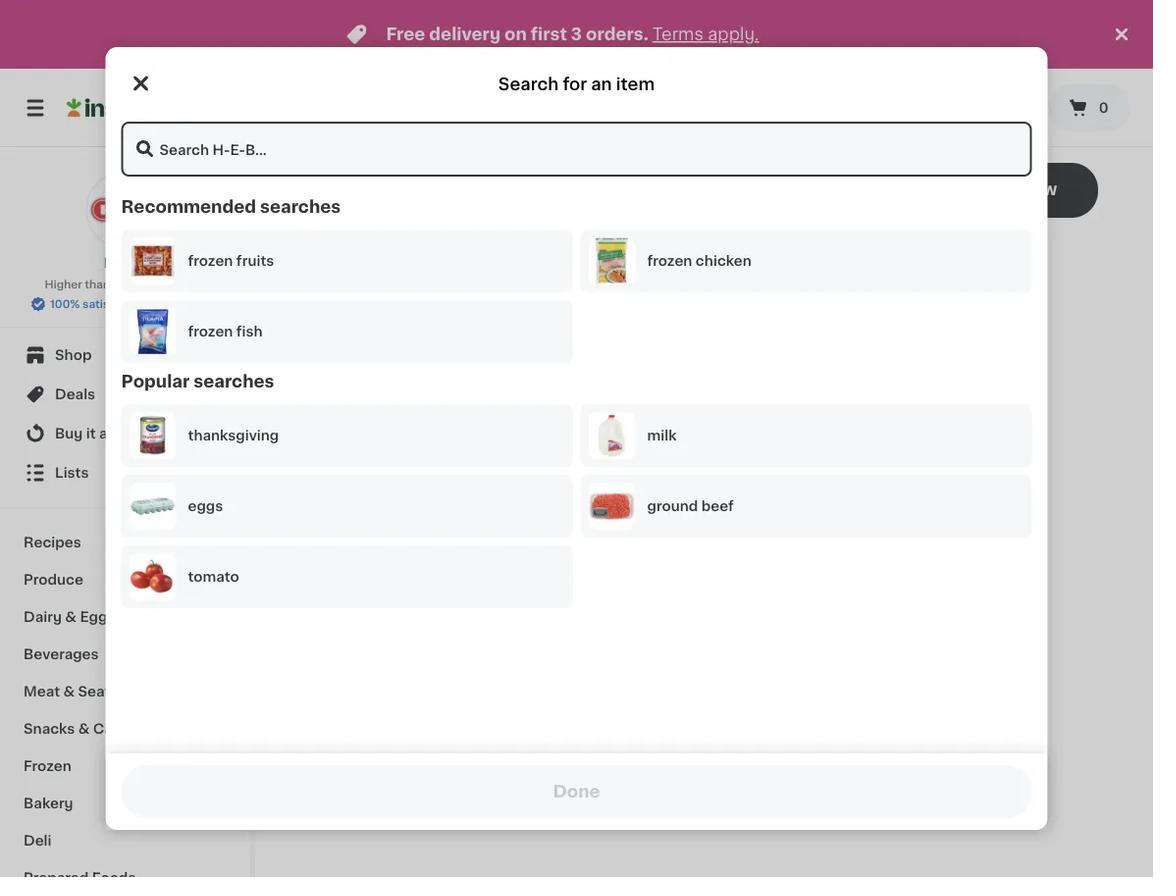 Task type: vqa. For each thing, say whether or not it's contained in the screenshot.
the & to the middle
yes



Task type: locate. For each thing, give the bounding box(es) containing it.
lists up created
[[385, 176, 448, 204]]

1 horizontal spatial lists
[[685, 476, 720, 492]]

e-
[[121, 256, 136, 270]]

shop link
[[12, 336, 239, 375]]

None search field
[[121, 122, 1032, 177]]

100%
[[50, 299, 80, 310]]

2 vertical spatial &
[[78, 723, 90, 736]]

dialog containing search for an item
[[106, 47, 1048, 831]]

& inside snacks & candy link
[[78, 723, 90, 736]]

0 vertical spatial lists
[[385, 176, 448, 204]]

buy it again link
[[12, 414, 239, 454]]

1 vertical spatial lists
[[685, 476, 720, 492]]

searches for popular searches
[[194, 374, 274, 390]]

1 search list box from the top
[[121, 196, 1032, 617]]

None search field
[[281, 81, 693, 135]]

1 vertical spatial &
[[63, 685, 75, 699]]

ground beef
[[647, 500, 734, 513]]

& left eggs at the bottom left of page
[[65, 611, 77, 624]]

0 vertical spatial searches
[[260, 199, 341, 216]]

frozen fruits
[[188, 254, 274, 268]]

2 search list box from the top
[[121, 230, 1032, 371]]

buy
[[55, 427, 83, 441]]

lists left you
[[585, 498, 617, 512]]

frozen left "chicken"
[[647, 254, 693, 268]]

& inside meat & seafood link
[[63, 685, 75, 699]]

new
[[1021, 181, 1058, 198]]

searches inside 'group'
[[194, 374, 274, 390]]

lists link
[[12, 454, 239, 493]]

prices
[[159, 279, 194, 290]]

frozen up prices
[[188, 254, 233, 268]]

item
[[616, 76, 655, 93]]

0 vertical spatial &
[[65, 611, 77, 624]]

lists
[[385, 176, 448, 204], [685, 476, 720, 492]]

recipes
[[24, 536, 81, 550]]

tomato
[[188, 570, 239, 584]]

& inside dairy & eggs link
[[65, 611, 77, 624]]

saved
[[745, 498, 786, 512]]

meat & seafood link
[[12, 673, 239, 711]]

frozen left fish
[[188, 325, 233, 339]]

on
[[505, 26, 527, 43]]

searches inside group
[[260, 199, 341, 216]]

recommended
[[121, 199, 256, 216]]

store
[[128, 279, 156, 290]]

& right meat
[[63, 685, 75, 699]]

0 vertical spatial lists
[[55, 466, 89, 480]]

search list box
[[121, 196, 1032, 617], [121, 230, 1032, 371], [121, 404, 1032, 617]]

none search field inside dialog
[[121, 122, 1032, 177]]

higher
[[45, 279, 82, 290]]

by
[[458, 231, 476, 244]]

dialog
[[106, 47, 1048, 831]]

3 search list box from the top
[[121, 404, 1032, 617]]

searches down frozen fish
[[194, 374, 274, 390]]

no lists yet lists you create will be saved here.
[[585, 476, 824, 512]]

lists up will at right
[[685, 476, 720, 492]]

0 button
[[1050, 84, 1130, 132]]

thanksgiving image
[[129, 412, 176, 459]]

orders.
[[586, 26, 649, 43]]

be
[[724, 498, 742, 512]]

milk link
[[589, 412, 1024, 459]]

h-e-b logo image
[[86, 171, 164, 249]]

snacks & candy
[[24, 723, 140, 736]]

produce link
[[12, 562, 239, 599]]

shop
[[55, 349, 92, 362]]

Search H-E-B... field
[[121, 122, 1032, 177]]

it
[[86, 427, 96, 441]]

guarantee
[[151, 299, 208, 310]]

lists inside no lists yet lists you create will be saved here.
[[585, 498, 617, 512]]

frozen for frozen fruits
[[188, 254, 233, 268]]

thanksgiving
[[188, 429, 279, 443]]

produce
[[24, 573, 83, 587]]

lists
[[55, 466, 89, 480], [585, 498, 617, 512]]

instacart logo image
[[67, 96, 185, 120]]

your lists
[[310, 176, 448, 204]]

1 vertical spatial lists
[[585, 498, 617, 512]]

meat & seafood
[[24, 685, 137, 699]]

dairy & eggs
[[24, 611, 115, 624]]

100% satisfaction guarantee button
[[31, 293, 220, 312]]

beverages
[[24, 648, 99, 662]]

fish
[[236, 325, 263, 339]]

searches up all
[[260, 199, 341, 216]]

chicken
[[696, 254, 752, 268]]

dairy & eggs link
[[12, 599, 239, 636]]

recommended searches
[[121, 199, 341, 216]]

higher than in-store prices
[[45, 279, 194, 290]]

lists down buy
[[55, 466, 89, 480]]

search list box for popular searches
[[121, 404, 1032, 617]]

lists inside no lists yet lists you create will be saved here.
[[685, 476, 720, 492]]

0 horizontal spatial lists
[[385, 176, 448, 204]]

eggs
[[188, 500, 223, 513]]

1 horizontal spatial lists
[[585, 498, 617, 512]]

free
[[386, 26, 425, 43]]

eggs link
[[129, 483, 565, 530]]

no
[[656, 476, 681, 492]]

h-
[[104, 256, 121, 270]]

b
[[136, 256, 147, 270]]

search list box containing recommended searches
[[121, 196, 1032, 617]]

frozen fruits link
[[129, 238, 565, 285]]

frozen
[[188, 254, 233, 268], [647, 254, 693, 268], [188, 325, 233, 339]]

search list box containing frozen fruits
[[121, 230, 1032, 371]]

search list box containing thanksgiving
[[121, 404, 1032, 617]]

apply.
[[708, 26, 759, 43]]

all
[[334, 231, 352, 244]]

lists for no
[[685, 476, 720, 492]]

higher than in-store prices link
[[45, 277, 206, 293]]

service type group
[[711, 89, 922, 127]]

1 vertical spatial searches
[[194, 374, 274, 390]]

ground beef image
[[589, 483, 636, 530]]

in-
[[113, 279, 128, 290]]

h-e-b link
[[86, 171, 164, 273]]

frozen chicken
[[647, 254, 752, 268]]

& left the candy
[[78, 723, 90, 736]]

searches
[[260, 199, 341, 216], [194, 374, 274, 390]]

eggs
[[80, 611, 115, 624]]

frozen for frozen fish
[[188, 325, 233, 339]]

create
[[650, 498, 695, 512]]



Task type: describe. For each thing, give the bounding box(es) containing it.
tomato link
[[129, 554, 565, 601]]

will
[[698, 498, 720, 512]]

recommended searches group
[[121, 196, 1032, 371]]

search
[[499, 76, 559, 93]]

100% satisfaction guarantee
[[50, 299, 208, 310]]

deals link
[[12, 375, 239, 414]]

milk image
[[589, 412, 636, 459]]

frozen chicken link
[[589, 238, 1024, 285]]

eggs image
[[129, 483, 176, 530]]

popular searches
[[121, 374, 274, 390]]

than
[[85, 279, 110, 290]]

bakery link
[[12, 785, 239, 823]]

beef
[[702, 500, 734, 513]]

3
[[571, 26, 582, 43]]

frozen chicken image
[[589, 238, 636, 285]]

lists for your
[[385, 176, 448, 204]]

beverages link
[[12, 636, 239, 673]]

tomato image
[[129, 554, 176, 601]]

satisfaction
[[83, 299, 149, 310]]

recipes link
[[12, 524, 239, 562]]

limited time offer region
[[0, 0, 1110, 69]]

again
[[99, 427, 138, 441]]

milk
[[647, 429, 677, 443]]

created by me button
[[379, 222, 519, 253]]

search list box for recommended searches
[[121, 230, 1032, 371]]

ground beef link
[[589, 483, 1024, 530]]

0
[[1099, 101, 1109, 115]]

& for dairy
[[65, 611, 77, 624]]

yet
[[724, 476, 753, 492]]

delivery
[[429, 26, 501, 43]]

fruits
[[236, 254, 274, 268]]

create
[[957, 181, 1017, 198]]

an
[[591, 76, 612, 93]]

here.
[[790, 498, 824, 512]]

created by me
[[397, 231, 501, 244]]

frozen for frozen chicken
[[647, 254, 693, 268]]

frozen fish image
[[129, 308, 176, 355]]

frozen fruits image
[[129, 238, 176, 285]]

thanksgiving link
[[129, 412, 565, 459]]

for
[[563, 76, 587, 93]]

deli
[[24, 835, 52, 848]]

searches for recommended searches
[[260, 199, 341, 216]]

snacks & candy link
[[12, 711, 239, 748]]

me
[[479, 231, 501, 244]]

first
[[531, 26, 567, 43]]

terms
[[653, 26, 704, 43]]

all button
[[314, 222, 371, 253]]

frozen link
[[12, 748, 239, 785]]

& for snacks
[[78, 723, 90, 736]]

you
[[621, 498, 647, 512]]

ground
[[647, 500, 698, 513]]

dairy
[[24, 611, 62, 624]]

candy
[[93, 723, 140, 736]]

popular
[[121, 374, 190, 390]]

& for meat
[[63, 685, 75, 699]]

bakery
[[24, 797, 73, 811]]

frozen fish
[[188, 325, 263, 339]]

h-e-b
[[104, 256, 147, 270]]

deals
[[55, 388, 95, 402]]

frozen
[[24, 760, 71, 774]]

create new
[[957, 181, 1058, 198]]

free delivery on first 3 orders. terms apply.
[[386, 26, 759, 43]]

0 horizontal spatial lists
[[55, 466, 89, 480]]

meat
[[24, 685, 60, 699]]

search for an item
[[499, 76, 655, 93]]

popular searches group
[[121, 371, 1032, 617]]

deli link
[[12, 823, 239, 860]]

frozen fish link
[[129, 308, 565, 355]]

your
[[310, 176, 379, 204]]

create new button
[[916, 163, 1099, 218]]

buy it again
[[55, 427, 138, 441]]



